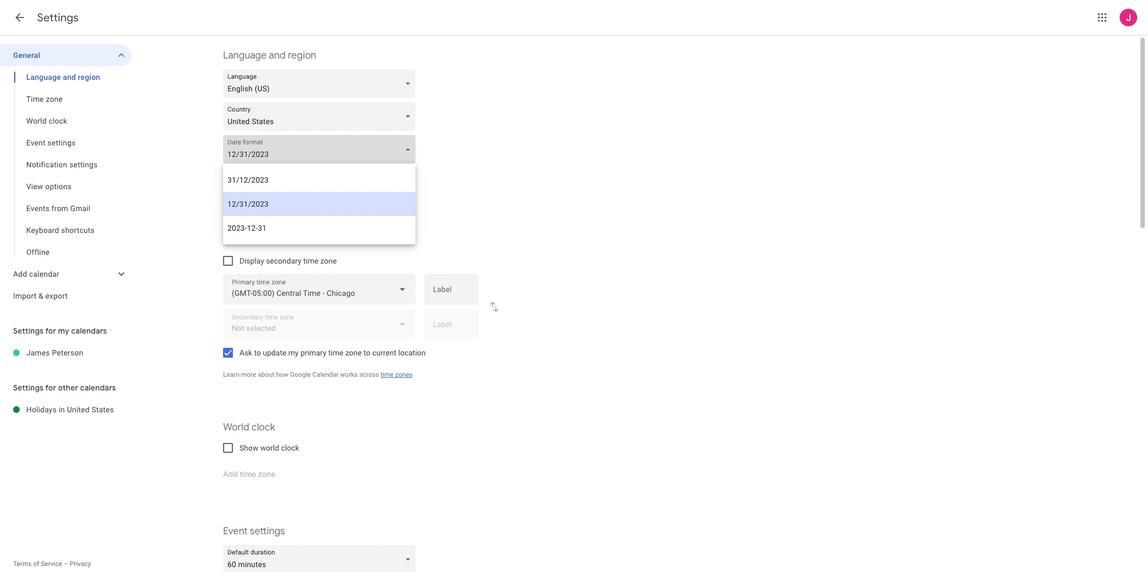 Task type: vqa. For each thing, say whether or not it's contained in the screenshot.
the leftmost the Language
yes



Task type: locate. For each thing, give the bounding box(es) containing it.
0 vertical spatial world
[[26, 117, 47, 125]]

1 vertical spatial for
[[45, 383, 56, 393]]

to left current
[[364, 348, 371, 357]]

calendars up the states
[[80, 383, 116, 393]]

for left other
[[45, 383, 56, 393]]

1 horizontal spatial language and region
[[223, 49, 316, 61]]

time down the general
[[26, 95, 44, 103]]

james peterson
[[26, 348, 83, 357]]

1 vertical spatial time
[[223, 234, 245, 246]]

2 for from the top
[[45, 383, 56, 393]]

1 horizontal spatial region
[[288, 49, 316, 61]]

from
[[52, 204, 68, 213]]

learn more about how google calendar works across time zones
[[223, 371, 413, 379]]

1 vertical spatial my
[[288, 348, 299, 357]]

secondary
[[266, 257, 302, 265]]

world clock up show
[[223, 421, 275, 433]]

time
[[26, 95, 44, 103], [223, 234, 245, 246]]

1 to from the left
[[254, 348, 261, 357]]

0 vertical spatial language
[[223, 49, 267, 61]]

1 vertical spatial region
[[78, 73, 100, 82]]

events from gmail
[[26, 204, 91, 213]]

settings up james on the left of the page
[[13, 326, 44, 336]]

0 horizontal spatial world clock
[[26, 117, 67, 125]]

events
[[26, 204, 50, 213]]

keyboard shortcuts
[[26, 226, 95, 235]]

time left zones
[[381, 371, 394, 379]]

zone up the display
[[247, 234, 269, 246]]

zone down '2023-12-31' "option"
[[321, 257, 337, 265]]

0 horizontal spatial time
[[303, 257, 319, 265]]

1 vertical spatial event settings
[[223, 525, 285, 537]]

settings up holidays
[[13, 383, 44, 393]]

1 for from the top
[[45, 326, 56, 336]]

0 horizontal spatial language and region
[[26, 73, 100, 82]]

import
[[13, 292, 37, 300]]

0 horizontal spatial clock
[[49, 117, 67, 125]]

1 horizontal spatial world clock
[[223, 421, 275, 433]]

2 vertical spatial settings
[[250, 525, 285, 537]]

1 horizontal spatial language
[[223, 49, 267, 61]]

group containing language and region
[[0, 66, 131, 263]]

1 horizontal spatial event
[[223, 525, 248, 537]]

0 vertical spatial calendars
[[71, 326, 107, 336]]

0 horizontal spatial region
[[78, 73, 100, 82]]

0 vertical spatial settings
[[37, 11, 79, 25]]

time
[[303, 257, 319, 265], [329, 348, 344, 357], [381, 371, 394, 379]]

1 horizontal spatial to
[[364, 348, 371, 357]]

show world clock
[[240, 444, 299, 452]]

add calendar
[[13, 270, 59, 278]]

0 horizontal spatial time
[[26, 95, 44, 103]]

0 horizontal spatial to
[[254, 348, 261, 357]]

1 horizontal spatial world
[[223, 421, 249, 433]]

1 vertical spatial calendars
[[80, 383, 116, 393]]

states
[[92, 405, 114, 414]]

my right the update at the bottom of page
[[288, 348, 299, 357]]

1 horizontal spatial clock
[[252, 421, 275, 433]]

language and region
[[223, 49, 316, 61], [26, 73, 100, 82]]

settings for settings for other calendars
[[13, 383, 44, 393]]

world up notification
[[26, 117, 47, 125]]

2 horizontal spatial clock
[[281, 444, 299, 452]]

region inside tree
[[78, 73, 100, 82]]

holidays in united states
[[26, 405, 114, 414]]

world clock up notification
[[26, 117, 67, 125]]

world inside tree
[[26, 117, 47, 125]]

0 vertical spatial time
[[303, 257, 319, 265]]

0 horizontal spatial language
[[26, 73, 61, 82]]

add
[[13, 270, 27, 278]]

0 vertical spatial event settings
[[26, 138, 76, 147]]

calendar
[[313, 371, 339, 379]]

privacy
[[70, 560, 91, 568]]

0 horizontal spatial time zone
[[26, 95, 63, 103]]

settings for other calendars
[[13, 383, 116, 393]]

about
[[258, 371, 275, 379]]

calendars
[[71, 326, 107, 336], [80, 383, 116, 393]]

–
[[64, 560, 68, 568]]

world clock inside tree
[[26, 117, 67, 125]]

1 vertical spatial time zone
[[223, 234, 269, 246]]

general tree item
[[0, 44, 131, 66]]

2 vertical spatial settings
[[13, 383, 44, 393]]

0 horizontal spatial and
[[63, 73, 76, 82]]

1 horizontal spatial time
[[223, 234, 245, 246]]

time zone down the general
[[26, 95, 63, 103]]

how
[[276, 371, 289, 379]]

settings
[[48, 138, 76, 147], [69, 160, 98, 169], [250, 525, 285, 537]]

0 horizontal spatial world
[[26, 117, 47, 125]]

more
[[241, 371, 256, 379]]

None field
[[223, 69, 420, 98], [223, 102, 420, 131], [223, 135, 420, 164], [223, 274, 416, 305], [223, 545, 420, 572], [223, 69, 420, 98], [223, 102, 420, 131], [223, 135, 420, 164], [223, 274, 416, 305], [223, 545, 420, 572]]

for up james peterson
[[45, 326, 56, 336]]

1 horizontal spatial event settings
[[223, 525, 285, 537]]

tree
[[0, 44, 131, 307]]

show
[[240, 444, 258, 452]]

zone
[[46, 95, 63, 103], [247, 234, 269, 246], [321, 257, 337, 265], [346, 348, 362, 357]]

to
[[254, 348, 261, 357], [364, 348, 371, 357]]

settings
[[37, 11, 79, 25], [13, 326, 44, 336], [13, 383, 44, 393]]

1 vertical spatial settings
[[13, 326, 44, 336]]

calendars up peterson
[[71, 326, 107, 336]]

works
[[340, 371, 358, 379]]

0 vertical spatial world clock
[[26, 117, 67, 125]]

1 vertical spatial settings
[[69, 160, 98, 169]]

language and region inside tree
[[26, 73, 100, 82]]

language inside tree
[[26, 73, 61, 82]]

shortcuts
[[61, 226, 95, 235]]

view options
[[26, 182, 72, 191]]

clock
[[49, 117, 67, 125], [252, 421, 275, 433], [281, 444, 299, 452]]

google
[[290, 371, 311, 379]]

1 horizontal spatial time
[[329, 348, 344, 357]]

zone down general tree item at left top
[[46, 95, 63, 103]]

primary
[[301, 348, 327, 357]]

clock right world
[[281, 444, 299, 452]]

zone up the works at the left bottom of the page
[[346, 348, 362, 357]]

zone inside tree
[[46, 95, 63, 103]]

2 vertical spatial time
[[381, 371, 394, 379]]

0 vertical spatial time
[[26, 95, 44, 103]]

display
[[240, 257, 264, 265]]

world up show
[[223, 421, 249, 433]]

time right secondary
[[303, 257, 319, 265]]

time zone up the display
[[223, 234, 269, 246]]

1 vertical spatial language
[[26, 73, 61, 82]]

tree containing general
[[0, 44, 131, 307]]

clock up notification settings
[[49, 117, 67, 125]]

0 vertical spatial region
[[288, 49, 316, 61]]

0 vertical spatial event
[[26, 138, 46, 147]]

event settings inside tree
[[26, 138, 76, 147]]

0 horizontal spatial event
[[26, 138, 46, 147]]

region
[[288, 49, 316, 61], [78, 73, 100, 82]]

learn
[[223, 371, 240, 379]]

group
[[0, 66, 131, 263]]

1 vertical spatial and
[[63, 73, 76, 82]]

12/31/2023 option
[[223, 192, 416, 216]]

time up the display
[[223, 234, 245, 246]]

0 horizontal spatial event settings
[[26, 138, 76, 147]]

world clock
[[26, 117, 67, 125], [223, 421, 275, 433]]

1 vertical spatial clock
[[252, 421, 275, 433]]

time zone
[[26, 95, 63, 103], [223, 234, 269, 246]]

time right primary
[[329, 348, 344, 357]]

0 vertical spatial clock
[[49, 117, 67, 125]]

for
[[45, 326, 56, 336], [45, 383, 56, 393]]

event inside tree
[[26, 138, 46, 147]]

of
[[33, 560, 39, 568]]

ask to update my primary time zone to current location
[[240, 348, 426, 357]]

world
[[26, 117, 47, 125], [223, 421, 249, 433]]

settings right go back image
[[37, 11, 79, 25]]

1 vertical spatial language and region
[[26, 73, 100, 82]]

language
[[223, 49, 267, 61], [26, 73, 61, 82]]

0 vertical spatial and
[[269, 49, 286, 61]]

offline
[[26, 248, 50, 257]]

general
[[13, 51, 40, 60]]

1 vertical spatial event
[[223, 525, 248, 537]]

terms
[[13, 560, 32, 568]]

0 vertical spatial settings
[[48, 138, 76, 147]]

0 vertical spatial for
[[45, 326, 56, 336]]

location
[[399, 348, 426, 357]]

holidays in united states link
[[26, 399, 131, 421]]

my
[[58, 326, 69, 336], [288, 348, 299, 357]]

ask
[[240, 348, 252, 357]]

2 to from the left
[[364, 348, 371, 357]]

and
[[269, 49, 286, 61], [63, 73, 76, 82]]

clock up show world clock
[[252, 421, 275, 433]]

31/12/2023 option
[[223, 168, 416, 192]]

0 horizontal spatial my
[[58, 326, 69, 336]]

james
[[26, 348, 50, 357]]

in
[[59, 405, 65, 414]]

1 vertical spatial world
[[223, 421, 249, 433]]

0 vertical spatial time zone
[[26, 95, 63, 103]]

event settings
[[26, 138, 76, 147], [223, 525, 285, 537]]

event
[[26, 138, 46, 147], [223, 525, 248, 537]]

to right ask
[[254, 348, 261, 357]]

Label for primary time zone. text field
[[433, 286, 470, 301]]

my up james peterson tree item
[[58, 326, 69, 336]]



Task type: describe. For each thing, give the bounding box(es) containing it.
0 vertical spatial my
[[58, 326, 69, 336]]

notification settings
[[26, 160, 98, 169]]

holidays in united states tree item
[[0, 399, 131, 421]]

1 horizontal spatial and
[[269, 49, 286, 61]]

export
[[45, 292, 68, 300]]

1 horizontal spatial my
[[288, 348, 299, 357]]

peterson
[[52, 348, 83, 357]]

settings for my calendars
[[13, 326, 107, 336]]

display secondary time zone
[[240, 257, 337, 265]]

calendar
[[29, 270, 59, 278]]

1 vertical spatial time
[[329, 348, 344, 357]]

calendars for settings for other calendars
[[80, 383, 116, 393]]

for for my
[[45, 326, 56, 336]]

2 vertical spatial clock
[[281, 444, 299, 452]]

update
[[263, 348, 287, 357]]

time zones link
[[381, 371, 413, 379]]

other
[[58, 383, 78, 393]]

options
[[45, 182, 72, 191]]

0 vertical spatial language and region
[[223, 49, 316, 61]]

clock inside tree
[[49, 117, 67, 125]]

service
[[41, 560, 62, 568]]

current
[[373, 348, 397, 357]]

date format list box
[[223, 164, 416, 245]]

for for other
[[45, 383, 56, 393]]

terms of service – privacy
[[13, 560, 91, 568]]

and inside tree
[[63, 73, 76, 82]]

holidays
[[26, 405, 57, 414]]

privacy link
[[70, 560, 91, 568]]

time zone inside tree
[[26, 95, 63, 103]]

terms of service link
[[13, 560, 62, 568]]

notification
[[26, 160, 67, 169]]

settings heading
[[37, 11, 79, 25]]

&
[[39, 292, 43, 300]]

2 horizontal spatial time
[[381, 371, 394, 379]]

1 vertical spatial world clock
[[223, 421, 275, 433]]

calendars for settings for my calendars
[[71, 326, 107, 336]]

world
[[260, 444, 279, 452]]

settings for settings for my calendars
[[13, 326, 44, 336]]

zones
[[395, 371, 413, 379]]

james peterson tree item
[[0, 342, 131, 364]]

1 horizontal spatial time zone
[[223, 234, 269, 246]]

go back image
[[13, 11, 26, 24]]

settings for settings
[[37, 11, 79, 25]]

keyboard
[[26, 226, 59, 235]]

view
[[26, 182, 43, 191]]

import & export
[[13, 292, 68, 300]]

Label for secondary time zone. text field
[[433, 321, 470, 336]]

across
[[360, 371, 379, 379]]

united
[[67, 405, 90, 414]]

2023-12-31 option
[[223, 216, 416, 240]]

gmail
[[70, 204, 91, 213]]

time inside tree
[[26, 95, 44, 103]]



